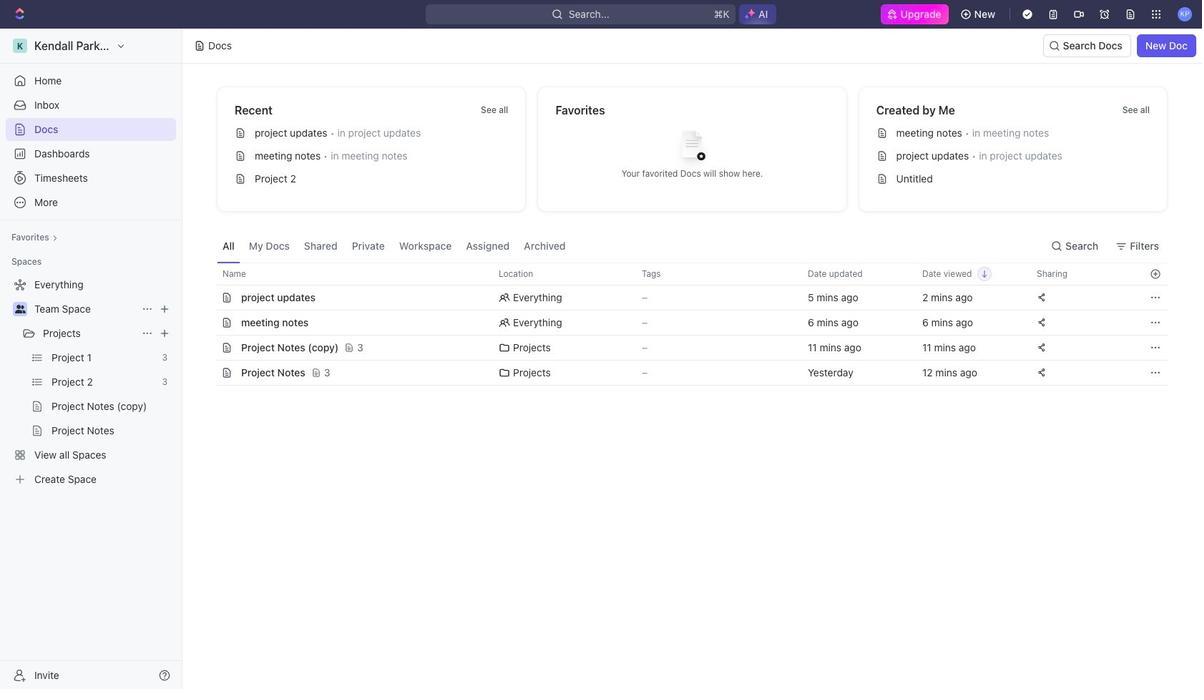 Task type: vqa. For each thing, say whether or not it's contained in the screenshot.
5th row from the bottom
yes



Task type: locate. For each thing, give the bounding box(es) containing it.
5 row from the top
[[201, 360, 1168, 386]]

tab list
[[217, 229, 572, 263]]

row
[[201, 263, 1168, 286], [201, 285, 1168, 311], [201, 310, 1168, 336], [201, 335, 1168, 361], [201, 360, 1168, 386]]

4 row from the top
[[201, 335, 1168, 361]]

user group image
[[15, 305, 25, 314]]

tree
[[6, 273, 176, 491]]

table
[[201, 263, 1168, 386]]

no favorited docs image
[[664, 119, 721, 176]]



Task type: describe. For each thing, give the bounding box(es) containing it.
tree inside sidebar navigation
[[6, 273, 176, 491]]

kendall parks's workspace, , element
[[13, 39, 27, 53]]

2 row from the top
[[201, 285, 1168, 311]]

3 row from the top
[[201, 310, 1168, 336]]

sidebar navigation
[[0, 29, 185, 689]]

1 row from the top
[[201, 263, 1168, 286]]



